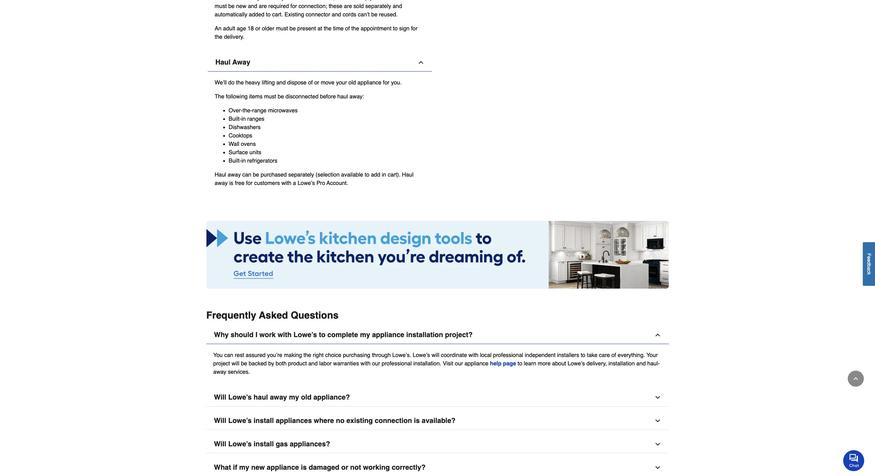 Task type: vqa. For each thing, say whether or not it's contained in the screenshot.
Lowe's in the You can rest assured you're making the right choice purchasing through Lowe's. Lowe's will coordinate with local professional independent installers to take care of everything. Your project will be backed by both product and labor warranties with our professional installation. Visit our appliance
yes



Task type: describe. For each thing, give the bounding box(es) containing it.
or inside button
[[342, 464, 349, 472]]

available?
[[422, 417, 456, 425]]

for inside an adult age 18 or older must be present at the time of the appointment to sign for the delivery.
[[411, 25, 418, 32]]

we'll do the heavy lifting and dispose of or move your old appliance for you.
[[215, 80, 402, 86]]

to inside haul away can be purchased separately (selection available to add in cart). haul away is free for customers with a lowe's pro account.
[[365, 172, 370, 178]]

appliance down gas at the left bottom
[[267, 464, 299, 472]]

18
[[248, 25, 254, 32]]

services.
[[228, 369, 250, 376]]

appliance inside you can rest assured you're making the right choice purchasing through lowe's. lowe's will coordinate with local professional independent installers to take care of everything. your project will be backed by both product and labor warranties with our professional installation. visit our appliance
[[465, 361, 489, 367]]

should
[[231, 331, 254, 339]]

installation.
[[414, 361, 442, 367]]

over-
[[229, 108, 243, 114]]

the
[[215, 94, 224, 100]]

both
[[276, 361, 287, 367]]

must inside an adult age 18 or older must be present at the time of the appointment to sign for the delivery.
[[276, 25, 288, 32]]

cooktops
[[229, 133, 252, 139]]

surface
[[229, 149, 248, 156]]

cart). haul
[[388, 172, 414, 178]]

move
[[321, 80, 335, 86]]

you're
[[267, 353, 283, 359]]

to inside additional delivery fees may include travel costs, tools and trip permits. all cords must be new and are required for connection; these are sold separately and automatically added to cart. existing connector and cords can't be reused.
[[266, 11, 271, 18]]

for left you.
[[383, 80, 390, 86]]

1 vertical spatial or
[[315, 80, 319, 86]]

for inside haul away can be purchased separately (selection available to add in cart). haul away is free for customers with a lowe's pro account.
[[246, 180, 253, 187]]

older
[[262, 25, 275, 32]]

to inside to learn more about lowe's delivery, installation and haul- away services.
[[518, 361, 523, 367]]

if
[[233, 464, 237, 472]]

separately inside additional delivery fees may include travel costs, tools and trip permits. all cords must be new and are required for connection; these are sold separately and automatically added to cart. existing connector and cords can't be reused.
[[366, 3, 391, 9]]

haul away can be purchased separately (selection available to add in cart). haul away is free for customers with a lowe's pro account.
[[215, 172, 414, 187]]

chevron down image inside 'will lowe's install gas appliances?' button
[[655, 441, 662, 448]]

appointment
[[361, 25, 392, 32]]

your
[[336, 80, 347, 86]]

why
[[214, 331, 229, 339]]

help page
[[490, 361, 516, 367]]

with inside haul away can be purchased separately (selection available to add in cart). haul away is free for customers with a lowe's pro account.
[[282, 180, 292, 187]]

questions
[[291, 310, 339, 321]]

appliance up away:
[[358, 80, 382, 86]]

chat invite button image
[[844, 450, 865, 472]]

new inside additional delivery fees may include travel costs, tools and trip permits. all cords must be new and are required for connection; these are sold separately and automatically added to cart. existing connector and cords can't be reused.
[[236, 3, 247, 9]]

no
[[336, 417, 345, 425]]

with down purchasing
[[361, 361, 371, 367]]

appliances?
[[290, 441, 330, 449]]

available
[[341, 172, 363, 178]]

purchased
[[261, 172, 287, 178]]

why should i work with lowe's to complete my appliance installation project? button
[[206, 327, 669, 345]]

not
[[350, 464, 361, 472]]

required
[[269, 3, 289, 9]]

you
[[213, 353, 223, 359]]

costs,
[[321, 0, 335, 1]]

what
[[214, 464, 231, 472]]

0 horizontal spatial of
[[308, 80, 313, 86]]

and down the delivery on the top left of page
[[248, 3, 257, 9]]

your
[[647, 353, 658, 359]]

can inside haul away can be purchased separately (selection available to add in cart). haul away is free for customers with a lowe's pro account.
[[242, 172, 252, 178]]

haul for haul away can be purchased separately (selection available to add in cart). haul away is free for customers with a lowe's pro account.
[[215, 172, 226, 178]]

choice
[[325, 353, 342, 359]]

include
[[286, 0, 304, 1]]

right
[[313, 353, 324, 359]]

dishwashers
[[229, 124, 261, 131]]

what if my new appliance is damaged or not working correctly?
[[214, 464, 426, 472]]

of inside an adult age 18 or older must be present at the time of the appointment to sign for the delivery.
[[345, 25, 350, 32]]

complete
[[328, 331, 358, 339]]

away up free
[[228, 172, 241, 178]]

haul away button
[[208, 54, 432, 72]]

chevron down image for damaged
[[655, 465, 662, 472]]

following
[[226, 94, 248, 100]]

and right lifting
[[277, 80, 286, 86]]

adult
[[223, 25, 235, 32]]

account.
[[327, 180, 348, 187]]

be up microwaves
[[278, 94, 284, 100]]

or inside an adult age 18 or older must be present at the time of the appointment to sign for the delivery.
[[256, 25, 261, 32]]

local
[[480, 353, 492, 359]]

scroll to top element
[[848, 371, 864, 387]]

new inside button
[[251, 464, 265, 472]]

use lowe's kitchen design tools to create the kitchen you're dreaming of. get started. image
[[206, 221, 669, 289]]

customers
[[254, 180, 280, 187]]

through
[[372, 353, 391, 359]]

fees
[[262, 0, 272, 1]]

reused.
[[379, 11, 398, 18]]

asked
[[259, 310, 288, 321]]

working
[[363, 464, 390, 472]]

and inside you can rest assured you're making the right choice purchasing through lowe's. lowe's will coordinate with local professional independent installers to take care of everything. your project will be backed by both product and labor warranties with our professional installation. visit our appliance
[[309, 361, 318, 367]]

appliances
[[276, 417, 312, 425]]

0 vertical spatial will
[[432, 353, 440, 359]]

away inside button
[[270, 394, 287, 402]]

0 horizontal spatial cords
[[343, 11, 357, 18]]

visit
[[443, 361, 454, 367]]

away:
[[350, 94, 364, 100]]

be down the additional
[[228, 3, 235, 9]]

haul-
[[648, 361, 660, 367]]

chevron up image inside scroll to top element
[[853, 376, 860, 383]]

labor
[[319, 361, 332, 367]]

delivery.
[[224, 34, 245, 40]]

we'll
[[215, 80, 227, 86]]

the right at
[[324, 25, 332, 32]]

before
[[320, 94, 336, 100]]

damaged
[[309, 464, 340, 472]]

you can rest assured you're making the right choice purchasing through lowe's. lowe's will coordinate with local professional independent installers to take care of everything. your project will be backed by both product and labor warranties with our professional installation. visit our appliance
[[213, 353, 658, 367]]

tools
[[337, 0, 348, 1]]

the following items must be disconnected before haul away:
[[215, 94, 364, 100]]

an
[[215, 25, 222, 32]]

additional
[[215, 0, 239, 1]]

sign
[[400, 25, 410, 32]]

lowe's inside to learn more about lowe's delivery, installation and haul- away services.
[[568, 361, 585, 367]]

my inside what if my new appliance is damaged or not working correctly? button
[[239, 464, 249, 472]]

at
[[318, 25, 322, 32]]

ranges
[[247, 116, 265, 122]]

a inside button
[[867, 268, 873, 270]]

will for will lowe's haul away my old appliance?
[[214, 394, 226, 402]]

haul inside button
[[254, 394, 268, 402]]

what if my new appliance is damaged or not working correctly? button
[[206, 460, 669, 477]]

install for appliances
[[254, 417, 274, 425]]

install for gas
[[254, 441, 274, 449]]

2 are from the left
[[344, 3, 352, 9]]

for inside additional delivery fees may include travel costs, tools and trip permits. all cords must be new and are required for connection; these are sold separately and automatically added to cart. existing connector and cords can't be reused.
[[291, 3, 297, 9]]

2 e from the top
[[867, 259, 873, 262]]

f
[[867, 254, 873, 257]]

k
[[867, 273, 873, 275]]

will lowe's install appliances where no existing connection is available? button
[[206, 413, 669, 430]]

chevron down image
[[655, 418, 662, 425]]

0 vertical spatial professional
[[493, 353, 524, 359]]

rest
[[235, 353, 244, 359]]

1 are from the left
[[259, 3, 267, 9]]

why should i work with lowe's to complete my appliance installation project?
[[214, 331, 473, 339]]

be inside you can rest assured you're making the right choice purchasing through lowe's. lowe's will coordinate with local professional independent installers to take care of everything. your project will be backed by both product and labor warranties with our professional installation. visit our appliance
[[241, 361, 247, 367]]

will lowe's install appliances where no existing connection is available?
[[214, 417, 456, 425]]

present
[[298, 25, 316, 32]]

connection
[[375, 417, 412, 425]]

installation inside button
[[407, 331, 443, 339]]

will for will lowe's install appliances where no existing connection is available?
[[214, 417, 226, 425]]

existing
[[285, 11, 304, 18]]

lifting
[[262, 80, 275, 86]]

range
[[252, 108, 267, 114]]

2 our from the left
[[455, 361, 463, 367]]

1 vertical spatial is
[[414, 417, 420, 425]]



Task type: locate. For each thing, give the bounding box(es) containing it.
2 vertical spatial must
[[264, 94, 276, 100]]

chevron up image for haul away
[[418, 59, 425, 66]]

more
[[538, 361, 551, 367]]

will up the services.
[[232, 361, 240, 367]]

1 built- from the top
[[229, 116, 242, 122]]

installation inside to learn more about lowe's delivery, installation and haul- away services.
[[609, 361, 635, 367]]

our down coordinate
[[455, 361, 463, 367]]

0 vertical spatial in
[[242, 116, 246, 122]]

must right older
[[276, 25, 288, 32]]

care
[[599, 353, 610, 359]]

all
[[392, 0, 398, 1]]

chevron up image inside haul away button
[[418, 59, 425, 66]]

the inside you can rest assured you're making the right choice purchasing through lowe's. lowe's will coordinate with local professional independent installers to take care of everything. your project will be backed by both product and labor warranties with our professional installation. visit our appliance
[[304, 353, 311, 359]]

1 e from the top
[[867, 257, 873, 259]]

can
[[242, 172, 252, 178], [224, 353, 233, 359]]

the
[[324, 25, 332, 32], [352, 25, 359, 32], [215, 34, 223, 40], [236, 80, 244, 86], [304, 353, 311, 359]]

0 vertical spatial a
[[293, 180, 296, 187]]

disconnected
[[286, 94, 319, 100]]

automatically
[[215, 11, 247, 18]]

is inside haul away can be purchased separately (selection available to add in cart). haul away is free for customers with a lowe's pro account.
[[229, 180, 233, 187]]

is left damaged
[[301, 464, 307, 472]]

professional up page
[[493, 353, 524, 359]]

a
[[293, 180, 296, 187], [867, 268, 873, 270]]

2 horizontal spatial my
[[360, 331, 370, 339]]

1 vertical spatial built-
[[229, 158, 242, 164]]

installation up you can rest assured you're making the right choice purchasing through lowe's. lowe's will coordinate with local professional independent installers to take care of everything. your project will be backed by both product and labor warranties with our professional installation. visit our appliance on the bottom of the page
[[407, 331, 443, 339]]

away
[[228, 172, 241, 178], [215, 180, 228, 187], [213, 369, 226, 376], [270, 394, 287, 402]]

new
[[236, 3, 247, 9], [251, 464, 265, 472]]

old
[[349, 80, 356, 86], [301, 394, 312, 402]]

must down lifting
[[264, 94, 276, 100]]

by
[[268, 361, 274, 367]]

to left sign at the left of page
[[393, 25, 398, 32]]

may
[[274, 0, 284, 1]]

for down the include
[[291, 3, 297, 9]]

1 horizontal spatial will
[[432, 353, 440, 359]]

age
[[237, 25, 246, 32]]

appliance up through
[[372, 331, 405, 339]]

to inside you can rest assured you're making the right choice purchasing through lowe's. lowe's will coordinate with local professional independent installers to take care of everything. your project will be backed by both product and labor warranties with our professional installation. visit our appliance
[[581, 353, 586, 359]]

haul away
[[216, 58, 250, 66]]

be inside an adult age 18 or older must be present at the time of the appointment to sign for the delivery.
[[290, 25, 296, 32]]

1 vertical spatial professional
[[382, 361, 412, 367]]

the down an
[[215, 34, 223, 40]]

1 install from the top
[[254, 417, 274, 425]]

1 horizontal spatial haul
[[338, 94, 348, 100]]

2 vertical spatial or
[[342, 464, 349, 472]]

0 vertical spatial will
[[214, 394, 226, 402]]

lowe's inside haul away can be purchased separately (selection available to add in cart). haul away is free for customers with a lowe's pro account.
[[298, 180, 315, 187]]

refrigerators
[[247, 158, 278, 164]]

in inside haul away can be purchased separately (selection available to add in cart). haul away is free for customers with a lowe's pro account.
[[382, 172, 386, 178]]

appliance down local
[[465, 361, 489, 367]]

my up appliances
[[289, 394, 299, 402]]

0 vertical spatial haul
[[338, 94, 348, 100]]

chevron down image inside will lowe's haul away my old appliance? button
[[655, 394, 662, 401]]

professional down lowe's.
[[382, 361, 412, 367]]

installation
[[407, 331, 443, 339], [609, 361, 635, 367]]

haul
[[216, 58, 231, 66], [215, 172, 226, 178]]

or left not
[[342, 464, 349, 472]]

1 vertical spatial a
[[867, 268, 873, 270]]

3 will from the top
[[214, 441, 226, 449]]

1 horizontal spatial chevron up image
[[655, 332, 662, 339]]

of right the 'dispose'
[[308, 80, 313, 86]]

warranties
[[333, 361, 359, 367]]

1 vertical spatial will
[[232, 361, 240, 367]]

new right if
[[251, 464, 265, 472]]

our down through
[[372, 361, 380, 367]]

haul for haul away
[[216, 58, 231, 66]]

are
[[259, 3, 267, 9], [344, 3, 352, 9]]

0 horizontal spatial our
[[372, 361, 380, 367]]

away down project
[[213, 369, 226, 376]]

1 our from the left
[[372, 361, 380, 367]]

haul inside haul away button
[[216, 58, 231, 66]]

to learn more about lowe's delivery, installation and haul- away services.
[[213, 361, 660, 376]]

2 horizontal spatial is
[[414, 417, 420, 425]]

to left complete
[[319, 331, 326, 339]]

can left rest
[[224, 353, 233, 359]]

of right care
[[612, 353, 617, 359]]

(selection
[[316, 172, 340, 178]]

separately inside haul away can be purchased separately (selection available to add in cart). haul away is free for customers with a lowe's pro account.
[[289, 172, 314, 178]]

be
[[228, 3, 235, 9], [372, 11, 378, 18], [290, 25, 296, 32], [278, 94, 284, 100], [253, 172, 259, 178], [241, 361, 247, 367]]

is
[[229, 180, 233, 187], [414, 417, 420, 425], [301, 464, 307, 472]]

0 vertical spatial separately
[[366, 3, 391, 9]]

and down all
[[393, 3, 402, 9]]

be up customers
[[253, 172, 259, 178]]

1 horizontal spatial old
[[349, 80, 356, 86]]

2 install from the top
[[254, 441, 274, 449]]

d
[[867, 262, 873, 265]]

project?
[[445, 331, 473, 339]]

must down the additional
[[215, 3, 227, 9]]

to left cart.
[[266, 11, 271, 18]]

be down rest
[[241, 361, 247, 367]]

1 vertical spatial haul
[[254, 394, 268, 402]]

1 vertical spatial cords
[[343, 11, 357, 18]]

cords right all
[[399, 0, 413, 1]]

1 vertical spatial can
[[224, 353, 233, 359]]

1 vertical spatial must
[[276, 25, 288, 32]]

to inside why should i work with lowe's to complete my appliance installation project? button
[[319, 331, 326, 339]]

can't
[[358, 11, 370, 18]]

1 vertical spatial my
[[289, 394, 299, 402]]

to inside an adult age 18 or older must be present at the time of the appointment to sign for the delivery.
[[393, 25, 398, 32]]

old right your
[[349, 80, 356, 86]]

2 vertical spatial of
[[612, 353, 617, 359]]

0 vertical spatial chevron down image
[[655, 394, 662, 401]]

dispose
[[287, 80, 307, 86]]

microwaves
[[268, 108, 298, 114]]

1 vertical spatial chevron down image
[[655, 441, 662, 448]]

0 vertical spatial install
[[254, 417, 274, 425]]

1 vertical spatial old
[[301, 394, 312, 402]]

1 horizontal spatial can
[[242, 172, 252, 178]]

lowe's
[[298, 180, 315, 187], [294, 331, 317, 339], [413, 353, 430, 359], [568, 361, 585, 367], [228, 394, 252, 402], [228, 417, 252, 425], [228, 441, 252, 449]]

chevron down image for appliance?
[[655, 394, 662, 401]]

1 horizontal spatial professional
[[493, 353, 524, 359]]

1 vertical spatial install
[[254, 441, 274, 449]]

items
[[249, 94, 263, 100]]

a left the pro
[[293, 180, 296, 187]]

0 vertical spatial must
[[215, 3, 227, 9]]

in right add
[[382, 172, 386, 178]]

0 vertical spatial chevron up image
[[418, 59, 425, 66]]

separately down permits.
[[366, 3, 391, 9]]

is left the available?
[[414, 417, 420, 425]]

in down surface
[[242, 158, 246, 164]]

must inside additional delivery fees may include travel costs, tools and trip permits. all cords must be new and are required for connection; these are sold separately and automatically added to cart. existing connector and cords can't be reused.
[[215, 3, 227, 9]]

permits.
[[370, 0, 390, 1]]

0 horizontal spatial will
[[232, 361, 240, 367]]

take
[[587, 353, 598, 359]]

will up installation.
[[432, 353, 440, 359]]

1 horizontal spatial separately
[[366, 3, 391, 9]]

separately left (selection
[[289, 172, 314, 178]]

1 vertical spatial of
[[308, 80, 313, 86]]

can inside you can rest assured you're making the right choice purchasing through lowe's. lowe's will coordinate with local professional independent installers to take care of everything. your project will be backed by both product and labor warranties with our professional installation. visit our appliance
[[224, 353, 233, 359]]

0 vertical spatial is
[[229, 180, 233, 187]]

install up will lowe's install gas appliances?
[[254, 417, 274, 425]]

heavy
[[245, 80, 260, 86]]

0 horizontal spatial are
[[259, 3, 267, 9]]

with left local
[[469, 353, 479, 359]]

to left add
[[365, 172, 370, 178]]

1 horizontal spatial new
[[251, 464, 265, 472]]

units
[[250, 149, 261, 156]]

must
[[215, 3, 227, 9], [276, 25, 288, 32], [264, 94, 276, 100]]

in
[[242, 116, 246, 122], [242, 158, 246, 164], [382, 172, 386, 178]]

old left appliance?
[[301, 394, 312, 402]]

help
[[490, 361, 502, 367]]

0 horizontal spatial chevron up image
[[418, 59, 425, 66]]

my inside why should i work with lowe's to complete my appliance installation project? button
[[360, 331, 370, 339]]

0 vertical spatial installation
[[407, 331, 443, 339]]

1 vertical spatial will
[[214, 417, 226, 425]]

1 vertical spatial chevron up image
[[655, 332, 662, 339]]

0 vertical spatial can
[[242, 172, 252, 178]]

e up b
[[867, 259, 873, 262]]

0 horizontal spatial installation
[[407, 331, 443, 339]]

and down right
[[309, 361, 318, 367]]

2 built- from the top
[[229, 158, 242, 164]]

1 horizontal spatial cords
[[399, 0, 413, 1]]

a inside haul away can be purchased separately (selection available to add in cart). haul away is free for customers with a lowe's pro account.
[[293, 180, 296, 187]]

with inside button
[[278, 331, 292, 339]]

is left free
[[229, 180, 233, 187]]

f e e d b a c k
[[867, 254, 873, 275]]

2 chevron down image from the top
[[655, 441, 662, 448]]

3 chevron down image from the top
[[655, 465, 662, 472]]

0 horizontal spatial separately
[[289, 172, 314, 178]]

built- down surface
[[229, 158, 242, 164]]

will lowe's haul away my old appliance? button
[[206, 389, 669, 407]]

0 vertical spatial of
[[345, 25, 350, 32]]

will lowe's haul away my old appliance?
[[214, 394, 350, 402]]

chevron up image inside why should i work with lowe's to complete my appliance installation project? button
[[655, 332, 662, 339]]

1 horizontal spatial or
[[315, 80, 319, 86]]

away up appliances
[[270, 394, 287, 402]]

1 horizontal spatial of
[[345, 25, 350, 32]]

0 vertical spatial haul
[[216, 58, 231, 66]]

chevron down image inside what if my new appliance is damaged or not working correctly? button
[[655, 465, 662, 472]]

my up purchasing
[[360, 331, 370, 339]]

pro
[[317, 180, 325, 187]]

1 vertical spatial separately
[[289, 172, 314, 178]]

0 horizontal spatial or
[[256, 25, 261, 32]]

0 horizontal spatial new
[[236, 3, 247, 9]]

and inside to learn more about lowe's delivery, installation and haul- away services.
[[637, 361, 646, 367]]

0 vertical spatial my
[[360, 331, 370, 339]]

where
[[314, 417, 334, 425]]

added
[[249, 11, 265, 18]]

haul down backed
[[254, 394, 268, 402]]

the left right
[[304, 353, 311, 359]]

0 vertical spatial built-
[[229, 116, 242, 122]]

with right work
[[278, 331, 292, 339]]

my right if
[[239, 464, 249, 472]]

new down the delivery on the top left of page
[[236, 3, 247, 9]]

1 vertical spatial haul
[[215, 172, 226, 178]]

2 horizontal spatial chevron up image
[[853, 376, 860, 383]]

2 horizontal spatial or
[[342, 464, 349, 472]]

1 vertical spatial installation
[[609, 361, 635, 367]]

i
[[256, 331, 258, 339]]

1 horizontal spatial are
[[344, 3, 352, 9]]

cords down sold
[[343, 11, 357, 18]]

away
[[232, 58, 250, 66]]

0 horizontal spatial can
[[224, 353, 233, 359]]

1 horizontal spatial a
[[867, 268, 873, 270]]

1 vertical spatial new
[[251, 464, 265, 472]]

1 vertical spatial in
[[242, 158, 246, 164]]

e up the d
[[867, 257, 873, 259]]

e
[[867, 257, 873, 259], [867, 259, 873, 262]]

will lowe's install gas appliances?
[[214, 441, 330, 449]]

0 horizontal spatial is
[[229, 180, 233, 187]]

chevron up image for why should i work with lowe's to complete my appliance installation project?
[[655, 332, 662, 339]]

be right can't
[[372, 11, 378, 18]]

delivery
[[241, 0, 260, 1]]

the right do in the left top of the page
[[236, 80, 244, 86]]

0 horizontal spatial my
[[239, 464, 249, 472]]

will
[[214, 394, 226, 402], [214, 417, 226, 425], [214, 441, 226, 449]]

everything.
[[618, 353, 645, 359]]

2 vertical spatial chevron up image
[[853, 376, 860, 383]]

chevron down image
[[655, 394, 662, 401], [655, 441, 662, 448], [655, 465, 662, 472]]

frequently
[[206, 310, 256, 321]]

to left learn
[[518, 361, 523, 367]]

installation down 'everything.'
[[609, 361, 635, 367]]

1 horizontal spatial is
[[301, 464, 307, 472]]

1 horizontal spatial my
[[289, 394, 299, 402]]

install left gas at the left bottom
[[254, 441, 274, 449]]

0 vertical spatial cords
[[399, 0, 413, 1]]

frequently asked questions
[[206, 310, 339, 321]]

2 vertical spatial in
[[382, 172, 386, 178]]

for right sign at the left of page
[[411, 25, 418, 32]]

or right 18
[[256, 25, 261, 32]]

a up k
[[867, 268, 873, 270]]

haul inside haul away can be purchased separately (selection available to add in cart). haul away is free for customers with a lowe's pro account.
[[215, 172, 226, 178]]

can up free
[[242, 172, 252, 178]]

and left haul-
[[637, 361, 646, 367]]

be left present
[[290, 25, 296, 32]]

c
[[867, 270, 873, 273]]

0 horizontal spatial a
[[293, 180, 296, 187]]

help page link
[[490, 361, 516, 367]]

wall
[[229, 141, 239, 147]]

0 horizontal spatial professional
[[382, 361, 412, 367]]

and up sold
[[350, 0, 359, 1]]

the down can't
[[352, 25, 359, 32]]

1 will from the top
[[214, 394, 226, 402]]

for right free
[[246, 180, 253, 187]]

of right time
[[345, 25, 350, 32]]

are down fees
[[259, 3, 267, 9]]

lowe's inside you can rest assured you're making the right choice purchasing through lowe's. lowe's will coordinate with local professional independent installers to take care of everything. your project will be backed by both product and labor warranties with our professional installation. visit our appliance
[[413, 353, 430, 359]]

2 vertical spatial is
[[301, 464, 307, 472]]

of inside you can rest assured you're making the right choice purchasing through lowe's. lowe's will coordinate with local professional independent installers to take care of everything. your project will be backed by both product and labor warranties with our professional installation. visit our appliance
[[612, 353, 617, 359]]

and down these
[[332, 11, 341, 18]]

will for will lowe's install gas appliances?
[[214, 441, 226, 449]]

1 horizontal spatial installation
[[609, 361, 635, 367]]

time
[[333, 25, 344, 32]]

to left take
[[581, 353, 586, 359]]

old inside button
[[301, 394, 312, 402]]

be inside haul away can be purchased separately (selection available to add in cart). haul away is free for customers with a lowe's pro account.
[[253, 172, 259, 178]]

2 vertical spatial my
[[239, 464, 249, 472]]

with down 'purchased'
[[282, 180, 292, 187]]

away inside to learn more about lowe's delivery, installation and haul- away services.
[[213, 369, 226, 376]]

1 chevron down image from the top
[[655, 394, 662, 401]]

ovens
[[241, 141, 256, 147]]

cart.
[[272, 11, 283, 18]]

2 vertical spatial will
[[214, 441, 226, 449]]

away left free
[[215, 180, 228, 187]]

correctly?
[[392, 464, 426, 472]]

page
[[503, 361, 516, 367]]

built-
[[229, 116, 242, 122], [229, 158, 242, 164]]

add
[[371, 172, 381, 178]]

0 horizontal spatial old
[[301, 394, 312, 402]]

0 vertical spatial new
[[236, 3, 247, 9]]

built- down over-
[[229, 116, 242, 122]]

haul down your
[[338, 94, 348, 100]]

or left move
[[315, 80, 319, 86]]

1 horizontal spatial our
[[455, 361, 463, 367]]

my inside will lowe's haul away my old appliance? button
[[289, 394, 299, 402]]

0 horizontal spatial haul
[[254, 394, 268, 402]]

are down tools
[[344, 3, 352, 9]]

in up dishwashers
[[242, 116, 246, 122]]

2 horizontal spatial of
[[612, 353, 617, 359]]

travel
[[305, 0, 319, 1]]

delivery,
[[587, 361, 607, 367]]

2 vertical spatial chevron down image
[[655, 465, 662, 472]]

0 vertical spatial old
[[349, 80, 356, 86]]

0 vertical spatial or
[[256, 25, 261, 32]]

chevron up image
[[418, 59, 425, 66], [655, 332, 662, 339], [853, 376, 860, 383]]

2 will from the top
[[214, 417, 226, 425]]

connection;
[[299, 3, 327, 9]]

install
[[254, 417, 274, 425], [254, 441, 274, 449]]



